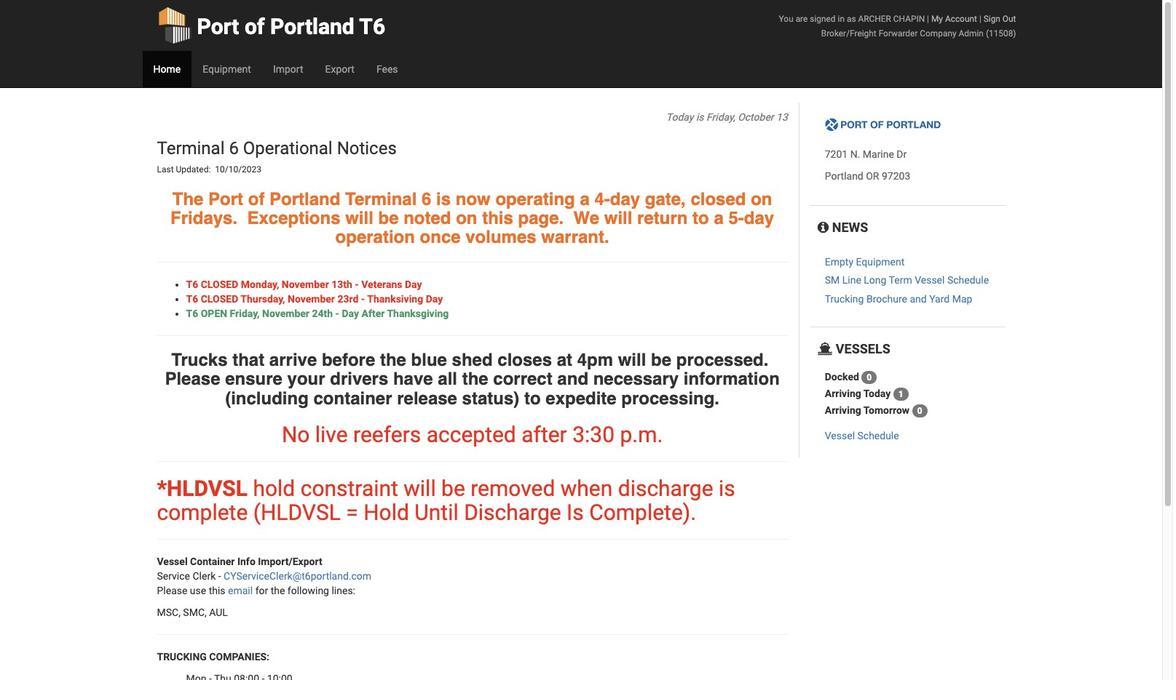 Task type: describe. For each thing, give the bounding box(es) containing it.
closes
[[498, 350, 552, 371]]

10/10/2023
[[215, 165, 261, 175]]

is inside the port of portland terminal 6 is now operating a 4-day gate, closed on fridays .  exceptions will be noted on this page.  we will return to a 5-day operation once volumes warrant.
[[436, 189, 451, 209]]

chapin
[[893, 14, 925, 24]]

no live reefers accepted after 3:30 p.m.
[[282, 422, 663, 448]]

info
[[237, 556, 255, 568]]

lines:
[[332, 585, 355, 597]]

2 vertical spatial day
[[342, 308, 359, 320]]

t6 down the fridays
[[186, 279, 198, 290]]

0 horizontal spatial today
[[666, 111, 694, 123]]

sign
[[984, 14, 1001, 24]]

import
[[273, 63, 303, 75]]

accepted
[[427, 422, 516, 448]]

of inside the port of portland t6 link
[[245, 14, 265, 39]]

now
[[456, 189, 491, 209]]

vessel for vessel container info import/export service clerk - cyserviceclerk@t6portland.com please use this email for the following lines:
[[157, 556, 188, 568]]

until
[[415, 500, 459, 526]]

1 horizontal spatial on
[[751, 189, 772, 209]]

import button
[[262, 51, 314, 87]]

export button
[[314, 51, 366, 87]]

the inside vessel container info import/export service clerk - cyserviceclerk@t6portland.com please use this email for the following lines:
[[271, 585, 285, 597]]

line
[[842, 275, 861, 287]]

msc, smc, aul
[[157, 607, 228, 619]]

1 vertical spatial day
[[426, 293, 443, 305]]

terminal inside the port of portland terminal 6 is now operating a 4-day gate, closed on fridays .  exceptions will be noted on this page.  we will return to a 5-day operation once volumes warrant.
[[345, 189, 417, 209]]

company
[[920, 28, 957, 39]]

(11508)
[[986, 28, 1016, 39]]

admin
[[959, 28, 984, 39]]

(hldvsl
[[253, 500, 341, 526]]

of inside the port of portland terminal 6 is now operating a 4-day gate, closed on fridays .  exceptions will be noted on this page.  we will return to a 5-day operation once volumes warrant.
[[248, 189, 265, 209]]

vessels
[[833, 342, 891, 357]]

port of portland t6
[[197, 14, 385, 39]]

before
[[322, 350, 375, 371]]

will right exceptions on the top left of the page
[[345, 208, 374, 229]]

portland or 97203
[[825, 171, 911, 182]]

marine
[[863, 149, 894, 160]]

is
[[567, 500, 584, 526]]

correct
[[493, 369, 553, 390]]

today is friday, october 13
[[666, 111, 788, 123]]

port of portland t6 link
[[157, 0, 385, 51]]

vessel container info import/export service clerk - cyserviceclerk@t6portland.com please use this email for the following lines:
[[157, 556, 372, 597]]

processed.
[[676, 350, 769, 371]]

term
[[889, 275, 912, 287]]

you are signed in as archer chapin | my account | sign out broker/freight forwarder company admin (11508)
[[779, 14, 1016, 39]]

warrant.
[[541, 227, 609, 248]]

email link
[[228, 585, 253, 597]]

0 horizontal spatial schedule
[[858, 430, 899, 442]]

home
[[153, 63, 181, 75]]

6 inside the port of portland terminal 6 is now operating a 4-day gate, closed on fridays .  exceptions will be noted on this page.  we will return to a 5-day operation once volumes warrant.
[[422, 189, 431, 209]]

port inside the port of portland terminal 6 is now operating a 4-day gate, closed on fridays .  exceptions will be noted on this page.  we will return to a 5-day operation once volumes warrant.
[[208, 189, 243, 209]]

and inside trucks that arrive before the blue shed closes at 4pm will be processed. please ensure your drivers have all the correct and necessary information (including container release status) to expedite processing.
[[557, 369, 588, 390]]

exceptions
[[247, 208, 340, 229]]

trucking
[[157, 652, 207, 663]]

docked
[[825, 371, 859, 383]]

thanksgiving
[[387, 308, 449, 320]]

2 closed from the top
[[201, 293, 238, 305]]

hold constraint will be removed when discharge is complete (hldvsl = hold until discharge is complete).
[[157, 476, 735, 526]]

shed
[[452, 350, 493, 371]]

status)
[[462, 389, 519, 409]]

1 | from the left
[[927, 14, 929, 24]]

vessel schedule
[[825, 430, 899, 442]]

expedite
[[546, 389, 617, 409]]

information
[[684, 369, 780, 390]]

fridays
[[170, 208, 233, 229]]

1 horizontal spatial a
[[714, 208, 724, 229]]

smc,
[[183, 607, 207, 619]]

following
[[288, 585, 329, 597]]

return
[[637, 208, 688, 229]]

closed
[[691, 189, 746, 209]]

today inside docked 0 arriving today 1 arriving tomorrow 0
[[864, 388, 891, 400]]

complete
[[157, 500, 248, 526]]

2 horizontal spatial the
[[462, 369, 488, 390]]

october
[[738, 111, 774, 123]]

portland inside the port of portland t6 link
[[270, 14, 355, 39]]

to inside the port of portland terminal 6 is now operating a 4-day gate, closed on fridays .  exceptions will be noted on this page.  we will return to a 5-day operation once volumes warrant.
[[693, 208, 709, 229]]

2 vertical spatial november
[[262, 308, 309, 320]]

ship image
[[818, 343, 833, 356]]

terminal inside terminal 6 operational notices last updated:  10/10/2023
[[157, 138, 225, 159]]

live
[[315, 422, 348, 448]]

ensure
[[225, 369, 282, 390]]

you
[[779, 14, 794, 24]]

use
[[190, 585, 206, 597]]

5-
[[729, 208, 744, 229]]

2 | from the left
[[979, 14, 982, 24]]

docked 0 arriving today 1 arriving tomorrow 0
[[825, 371, 922, 417]]

7201 n. marine dr
[[825, 149, 907, 160]]

email
[[228, 585, 253, 597]]

discharge
[[464, 500, 561, 526]]

once
[[420, 227, 461, 248]]

at
[[557, 350, 572, 371]]

home button
[[142, 51, 192, 87]]

blue
[[411, 350, 447, 371]]

- inside vessel container info import/export service clerk - cyserviceclerk@t6portland.com please use this email for the following lines:
[[218, 571, 221, 583]]

thursday,
[[241, 293, 285, 305]]

gate,
[[645, 189, 686, 209]]

0 horizontal spatial day
[[610, 189, 640, 209]]

trucks
[[171, 350, 228, 371]]

necessary
[[593, 369, 679, 390]]

vessel inside empty equipment sm line long term vessel schedule trucking brochure and yard map
[[915, 275, 945, 287]]

sign out link
[[984, 14, 1016, 24]]

volumes
[[466, 227, 536, 248]]

or
[[866, 171, 879, 182]]

- right 24th
[[335, 308, 339, 320]]

my account link
[[931, 14, 977, 24]]

will right the we
[[604, 208, 632, 229]]

hold
[[364, 500, 409, 526]]

this inside the port of portland terminal 6 is now operating a 4-day gate, closed on fridays .  exceptions will be noted on this page.  we will return to a 5-day operation once volumes warrant.
[[482, 208, 513, 229]]



Task type: vqa. For each thing, say whether or not it's contained in the screenshot.
'Out'
yes



Task type: locate. For each thing, give the bounding box(es) containing it.
0 vertical spatial is
[[696, 111, 704, 123]]

be inside trucks that arrive before the blue shed closes at 4pm will be processed. please ensure your drivers have all the correct and necessary information (including container release status) to expedite processing.
[[651, 350, 672, 371]]

-
[[355, 279, 359, 290], [361, 293, 365, 305], [335, 308, 339, 320], [218, 571, 221, 583]]

2 horizontal spatial day
[[426, 293, 443, 305]]

forwarder
[[879, 28, 918, 39]]

no
[[282, 422, 310, 448]]

0 horizontal spatial friday,
[[230, 308, 260, 320]]

6 up 10/10/2023 at the left of the page
[[229, 138, 239, 159]]

t6 up trucks
[[186, 293, 198, 305]]

0 vertical spatial closed
[[201, 279, 238, 290]]

t6
[[359, 14, 385, 39], [186, 279, 198, 290], [186, 293, 198, 305], [186, 308, 198, 320]]

dr
[[897, 149, 907, 160]]

1 horizontal spatial |
[[979, 14, 982, 24]]

day up thanksgiving
[[426, 293, 443, 305]]

container
[[314, 389, 392, 409]]

container
[[190, 556, 235, 568]]

0 vertical spatial 6
[[229, 138, 239, 159]]

clerk
[[193, 571, 216, 583]]

please down service
[[157, 585, 187, 597]]

portland down terminal 6 operational notices last updated:  10/10/2023
[[270, 189, 340, 209]]

trucking
[[825, 293, 864, 305]]

t6 up fees popup button on the left top
[[359, 14, 385, 39]]

schedule inside empty equipment sm line long term vessel schedule trucking brochure and yard map
[[947, 275, 989, 287]]

vessel
[[915, 275, 945, 287], [825, 430, 855, 442], [157, 556, 188, 568]]

2 vertical spatial portland
[[270, 189, 340, 209]]

please inside vessel container info import/export service clerk - cyserviceclerk@t6portland.com please use this email for the following lines:
[[157, 585, 187, 597]]

0 vertical spatial schedule
[[947, 275, 989, 287]]

and
[[910, 293, 927, 305], [557, 369, 588, 390]]

n.
[[850, 149, 860, 160]]

0 vertical spatial be
[[378, 208, 399, 229]]

1 vertical spatial closed
[[201, 293, 238, 305]]

veterans
[[361, 279, 402, 290]]

1 horizontal spatial terminal
[[345, 189, 417, 209]]

24th
[[312, 308, 333, 320]]

0 horizontal spatial 0
[[867, 373, 872, 383]]

0 vertical spatial equipment
[[203, 63, 251, 75]]

1 vertical spatial arriving
[[825, 405, 861, 416]]

please inside trucks that arrive before the blue shed closes at 4pm will be processed. please ensure your drivers have all the correct and necessary information (including container release status) to expedite processing.
[[165, 369, 220, 390]]

0 horizontal spatial is
[[436, 189, 451, 209]]

this inside vessel container info import/export service clerk - cyserviceclerk@t6portland.com please use this email for the following lines:
[[209, 585, 225, 597]]

equipment button
[[192, 51, 262, 87]]

we
[[574, 208, 599, 229]]

be
[[378, 208, 399, 229], [651, 350, 672, 371], [441, 476, 465, 502]]

this right once
[[482, 208, 513, 229]]

arrive
[[269, 350, 317, 371]]

be inside hold constraint will be removed when discharge is complete (hldvsl = hold until discharge is complete).
[[441, 476, 465, 502]]

2 vertical spatial vessel
[[157, 556, 188, 568]]

and left yard
[[910, 293, 927, 305]]

the
[[380, 350, 406, 371], [462, 369, 488, 390], [271, 585, 285, 597]]

- right 23rd
[[361, 293, 365, 305]]

archer
[[858, 14, 891, 24]]

1 vertical spatial today
[[864, 388, 891, 400]]

port down 10/10/2023 at the left of the page
[[208, 189, 243, 209]]

that
[[232, 350, 265, 371]]

1 horizontal spatial to
[[693, 208, 709, 229]]

p.m.
[[620, 422, 663, 448]]

day up thanksiving
[[405, 279, 422, 290]]

sm line long term vessel schedule link
[[825, 275, 989, 287]]

1 vertical spatial to
[[524, 389, 541, 409]]

1 closed from the top
[[201, 279, 238, 290]]

1 vertical spatial and
[[557, 369, 588, 390]]

1 vertical spatial this
[[209, 585, 225, 597]]

port up 'equipment' 'popup button'
[[197, 14, 239, 39]]

6 up once
[[422, 189, 431, 209]]

0 horizontal spatial the
[[271, 585, 285, 597]]

friday, inside the t6 closed monday, november 13th - veterans day t6 closed thursday, november 23rd - thanksiving day t6 open friday, november 24th - day after thanksgiving
[[230, 308, 260, 320]]

2 horizontal spatial be
[[651, 350, 672, 371]]

to
[[693, 208, 709, 229], [524, 389, 541, 409]]

will inside trucks that arrive before the blue shed closes at 4pm will be processed. please ensure your drivers have all the correct and necessary information (including container release status) to expedite processing.
[[618, 350, 646, 371]]

the port of portland terminal 6 is now operating a 4-day gate, closed on fridays .  exceptions will be noted on this page.  we will return to a 5-day operation once volumes warrant.
[[170, 189, 774, 248]]

1 vertical spatial port
[[208, 189, 243, 209]]

equipment inside 'popup button'
[[203, 63, 251, 75]]

0 vertical spatial of
[[245, 14, 265, 39]]

be up 'processing.'
[[651, 350, 672, 371]]

1 vertical spatial please
[[157, 585, 187, 597]]

on right 5-
[[751, 189, 772, 209]]

info circle image
[[818, 222, 829, 235]]

will
[[345, 208, 374, 229], [604, 208, 632, 229], [618, 350, 646, 371], [404, 476, 436, 502]]

0 horizontal spatial |
[[927, 14, 929, 24]]

and right correct
[[557, 369, 588, 390]]

operational
[[243, 138, 333, 159]]

last
[[157, 165, 174, 175]]

in
[[838, 14, 845, 24]]

is left now
[[436, 189, 451, 209]]

0 horizontal spatial equipment
[[203, 63, 251, 75]]

your
[[287, 369, 325, 390]]

operation
[[335, 227, 415, 248]]

equipment right 'home'
[[203, 63, 251, 75]]

1 vertical spatial is
[[436, 189, 451, 209]]

this right use
[[209, 585, 225, 597]]

| left the my in the right top of the page
[[927, 14, 929, 24]]

1 vertical spatial vessel
[[825, 430, 855, 442]]

1 vertical spatial be
[[651, 350, 672, 371]]

portland up import dropdown button
[[270, 14, 355, 39]]

processing.
[[621, 389, 720, 409]]

be left the noted
[[378, 208, 399, 229]]

to up after
[[524, 389, 541, 409]]

2 vertical spatial be
[[441, 476, 465, 502]]

news
[[829, 220, 868, 235]]

0 vertical spatial november
[[282, 279, 329, 290]]

1 horizontal spatial day
[[405, 279, 422, 290]]

the right 'all'
[[462, 369, 488, 390]]

0 horizontal spatial terminal
[[157, 138, 225, 159]]

tomorrow
[[864, 405, 910, 416]]

a left 4-
[[580, 189, 590, 209]]

brochure
[[867, 293, 907, 305]]

schedule down tomorrow
[[858, 430, 899, 442]]

1 horizontal spatial schedule
[[947, 275, 989, 287]]

after
[[362, 308, 385, 320]]

trucks that arrive before the blue shed closes at 4pm will be processed. please ensure your drivers have all the correct and necessary information (including container release status) to expedite processing.
[[165, 350, 780, 409]]

1 horizontal spatial this
[[482, 208, 513, 229]]

be inside the port of portland terminal 6 is now operating a 4-day gate, closed on fridays .  exceptions will be noted on this page.  we will return to a 5-day operation once volumes warrant.
[[378, 208, 399, 229]]

1 arriving from the top
[[825, 388, 861, 400]]

2 vertical spatial is
[[719, 476, 735, 502]]

aul
[[209, 607, 228, 619]]

day down 23rd
[[342, 308, 359, 320]]

1 horizontal spatial friday,
[[706, 111, 735, 123]]

terminal 6 operational notices last updated:  10/10/2023
[[157, 138, 401, 175]]

arriving up vessel schedule
[[825, 405, 861, 416]]

equipment inside empty equipment sm line long term vessel schedule trucking brochure and yard map
[[856, 256, 905, 268]]

constraint
[[301, 476, 398, 502]]

vessel down docked 0 arriving today 1 arriving tomorrow 0 at right bottom
[[825, 430, 855, 442]]

0 horizontal spatial vessel
[[157, 556, 188, 568]]

2 arriving from the top
[[825, 405, 861, 416]]

0 vertical spatial today
[[666, 111, 694, 123]]

0 vertical spatial day
[[405, 279, 422, 290]]

0 vertical spatial 0
[[867, 373, 872, 383]]

schedule up map
[[947, 275, 989, 287]]

of down 10/10/2023 at the left of the page
[[248, 189, 265, 209]]

reefers
[[353, 422, 421, 448]]

0 vertical spatial arriving
[[825, 388, 861, 400]]

0 horizontal spatial day
[[342, 308, 359, 320]]

be down accepted
[[441, 476, 465, 502]]

is
[[696, 111, 704, 123], [436, 189, 451, 209], [719, 476, 735, 502]]

1
[[899, 390, 904, 400]]

the right for
[[271, 585, 285, 597]]

schedule
[[947, 275, 989, 287], [858, 430, 899, 442]]

portland down 7201
[[825, 171, 864, 182]]

please left that
[[165, 369, 220, 390]]

1 horizontal spatial is
[[696, 111, 704, 123]]

signed
[[810, 14, 836, 24]]

1 horizontal spatial the
[[380, 350, 406, 371]]

empty equipment link
[[825, 256, 905, 268]]

vessel inside vessel container info import/export service clerk - cyserviceclerk@t6portland.com please use this email for the following lines:
[[157, 556, 188, 568]]

t6 closed monday, november 13th - veterans day t6 closed thursday, november 23rd - thanksiving day t6 open friday, november 24th - day after thanksgiving
[[186, 279, 449, 320]]

portland inside the port of portland terminal 6 is now operating a 4-day gate, closed on fridays .  exceptions will be noted on this page.  we will return to a 5-day operation once volumes warrant.
[[270, 189, 340, 209]]

t6 left open at the top left
[[186, 308, 198, 320]]

friday, down thursday,
[[230, 308, 260, 320]]

2 horizontal spatial vessel
[[915, 275, 945, 287]]

equipment up 'long'
[[856, 256, 905, 268]]

of
[[245, 14, 265, 39], [248, 189, 265, 209]]

terminal up last
[[157, 138, 225, 159]]

fees button
[[366, 51, 409, 87]]

notices
[[337, 138, 397, 159]]

a left 5-
[[714, 208, 724, 229]]

will inside hold constraint will be removed when discharge is complete (hldvsl = hold until discharge is complete).
[[404, 476, 436, 502]]

vessel up service
[[157, 556, 188, 568]]

0 right tomorrow
[[917, 406, 922, 417]]

1 horizontal spatial vessel
[[825, 430, 855, 442]]

0 vertical spatial vessel
[[915, 275, 945, 287]]

23rd
[[337, 293, 359, 305]]

terminal up operation
[[345, 189, 417, 209]]

is left october
[[696, 111, 704, 123]]

the
[[172, 189, 204, 209]]

discharge
[[618, 476, 713, 502]]

0 horizontal spatial to
[[524, 389, 541, 409]]

on right the noted
[[456, 208, 477, 229]]

| left sign
[[979, 14, 982, 24]]

arriving down docked
[[825, 388, 861, 400]]

is right discharge
[[719, 476, 735, 502]]

1 vertical spatial portland
[[825, 171, 864, 182]]

- right clerk
[[218, 571, 221, 583]]

1 vertical spatial terminal
[[345, 189, 417, 209]]

trucking companies:
[[157, 652, 270, 663]]

0 vertical spatial this
[[482, 208, 513, 229]]

hold
[[253, 476, 295, 502]]

will right the 4pm
[[618, 350, 646, 371]]

0 vertical spatial portland
[[270, 14, 355, 39]]

0 horizontal spatial on
[[456, 208, 477, 229]]

for
[[255, 585, 268, 597]]

broker/freight
[[821, 28, 877, 39]]

0 vertical spatial and
[[910, 293, 927, 305]]

will down reefers
[[404, 476, 436, 502]]

0 vertical spatial port
[[197, 14, 239, 39]]

1 horizontal spatial and
[[910, 293, 927, 305]]

1 horizontal spatial 6
[[422, 189, 431, 209]]

0 horizontal spatial a
[[580, 189, 590, 209]]

1 vertical spatial equipment
[[856, 256, 905, 268]]

0 vertical spatial to
[[693, 208, 709, 229]]

to inside trucks that arrive before the blue shed closes at 4pm will be processed. please ensure your drivers have all the correct and necessary information (including container release status) to expedite processing.
[[524, 389, 541, 409]]

1 horizontal spatial equipment
[[856, 256, 905, 268]]

service
[[157, 571, 190, 583]]

1 vertical spatial of
[[248, 189, 265, 209]]

13th
[[332, 279, 352, 290]]

to left 5-
[[693, 208, 709, 229]]

port of portland t6 image
[[825, 118, 941, 133]]

0 right docked
[[867, 373, 872, 383]]

2 horizontal spatial is
[[719, 476, 735, 502]]

0 horizontal spatial 6
[[229, 138, 239, 159]]

this
[[482, 208, 513, 229], [209, 585, 225, 597]]

0 vertical spatial terminal
[[157, 138, 225, 159]]

(including
[[225, 389, 309, 409]]

and inside empty equipment sm line long term vessel schedule trucking brochure and yard map
[[910, 293, 927, 305]]

1 vertical spatial 0
[[917, 406, 922, 417]]

my
[[931, 14, 943, 24]]

removed
[[471, 476, 555, 502]]

1 horizontal spatial be
[[441, 476, 465, 502]]

0 vertical spatial please
[[165, 369, 220, 390]]

day left gate, at the right top of page
[[610, 189, 640, 209]]

1 horizontal spatial day
[[744, 208, 774, 229]]

1 horizontal spatial 0
[[917, 406, 922, 417]]

noted
[[404, 208, 451, 229]]

yard
[[929, 293, 950, 305]]

friday, left october
[[706, 111, 735, 123]]

0 vertical spatial friday,
[[706, 111, 735, 123]]

import/export
[[258, 556, 322, 568]]

1 vertical spatial 6
[[422, 189, 431, 209]]

of up 'equipment' 'popup button'
[[245, 14, 265, 39]]

vessel for vessel schedule
[[825, 430, 855, 442]]

is inside hold constraint will be removed when discharge is complete (hldvsl = hold until discharge is complete).
[[719, 476, 735, 502]]

have
[[393, 369, 433, 390]]

vessel up yard
[[915, 275, 945, 287]]

- right 13th
[[355, 279, 359, 290]]

1 vertical spatial friday,
[[230, 308, 260, 320]]

6 inside terminal 6 operational notices last updated:  10/10/2023
[[229, 138, 239, 159]]

0 horizontal spatial and
[[557, 369, 588, 390]]

all
[[438, 369, 457, 390]]

0 horizontal spatial this
[[209, 585, 225, 597]]

1 vertical spatial november
[[288, 293, 335, 305]]

november
[[282, 279, 329, 290], [288, 293, 335, 305], [262, 308, 309, 320]]

export
[[325, 63, 355, 75]]

equipment
[[203, 63, 251, 75], [856, 256, 905, 268]]

0 horizontal spatial be
[[378, 208, 399, 229]]

the left blue
[[380, 350, 406, 371]]

3:30
[[573, 422, 615, 448]]

1 horizontal spatial today
[[864, 388, 891, 400]]

1 vertical spatial schedule
[[858, 430, 899, 442]]

day left info circle image
[[744, 208, 774, 229]]



